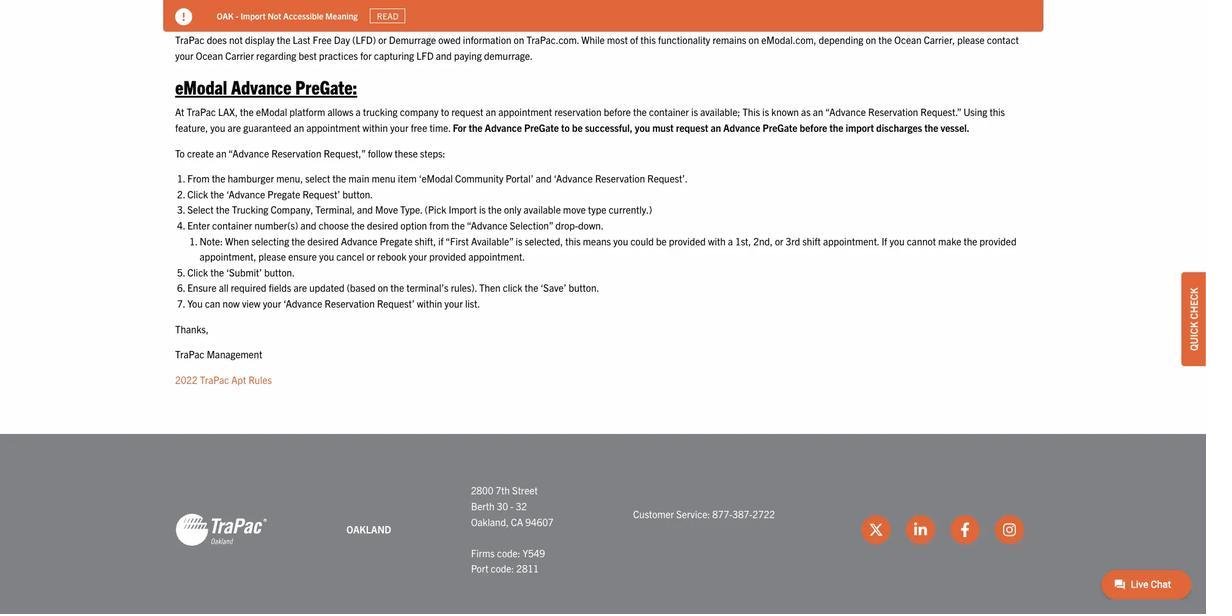 Task type: locate. For each thing, give the bounding box(es) containing it.
1 horizontal spatial pregate
[[763, 122, 797, 134]]

paying
[[454, 49, 482, 61]]

fields
[[269, 282, 291, 294]]

1 horizontal spatial are
[[294, 282, 307, 294]]

management
[[207, 349, 262, 361]]

to inside at trapac lax, the emodal platform allows a trucking company to request an appointment reservation before the container is available; this is known as an "advance reservation request." using this feature, you are guaranteed an appointment within your free time.
[[441, 106, 449, 118]]

'advance up move
[[554, 173, 593, 185]]

emodal up the at
[[175, 75, 227, 98]]

2 vertical spatial or
[[366, 251, 375, 263]]

1 click from the top
[[187, 188, 208, 200]]

or right cancel
[[366, 251, 375, 263]]

provided
[[669, 235, 706, 247], [980, 235, 1017, 247], [429, 251, 466, 263]]

0 horizontal spatial desired
[[307, 235, 339, 247]]

request' down terminal's
[[377, 298, 415, 310]]

you down lax,
[[210, 122, 225, 134]]

1 vertical spatial within
[[417, 298, 442, 310]]

this down drop-
[[565, 235, 581, 247]]

a left 1st,
[[728, 235, 733, 247]]

- right '30'
[[510, 501, 514, 513]]

1 horizontal spatial 'advance
[[283, 298, 322, 310]]

1 vertical spatial request
[[676, 122, 708, 134]]

0 vertical spatial 'advance
[[554, 173, 593, 185]]

y549
[[523, 548, 545, 560]]

you
[[210, 122, 225, 134], [635, 122, 650, 134], [613, 235, 628, 247], [890, 235, 905, 247], [319, 251, 334, 263]]

1 vertical spatial ocean
[[196, 49, 223, 61]]

0 horizontal spatial within
[[363, 122, 388, 134]]

on right the remains on the right top
[[749, 34, 759, 46]]

demurrage.
[[484, 49, 533, 61]]

last inside trapac does not display the last free day (lfd) or demurrage owed information on trapac.com. while most of this functionality remains on emodal.com, depending on the ocean carrier, please contact your ocean carrier regarding best practices for capturing lfd and paying demurrage.
[[293, 34, 310, 46]]

1 vertical spatial code:
[[491, 563, 514, 575]]

discharges
[[876, 122, 922, 134]]

down.
[[578, 219, 604, 232]]

0 vertical spatial request'
[[303, 188, 340, 200]]

1 vertical spatial click
[[187, 266, 208, 279]]

1 vertical spatial pregate
[[380, 235, 413, 247]]

please right carrier,
[[957, 34, 985, 46]]

or left 3rd
[[775, 235, 783, 247]]

not
[[268, 10, 281, 21]]

demurrage
[[390, 2, 468, 26], [389, 34, 436, 46]]

"advance
[[825, 106, 866, 118], [228, 147, 269, 159], [467, 219, 508, 232]]

cannot
[[907, 235, 936, 247]]

make
[[938, 235, 961, 247]]

you
[[187, 298, 203, 310]]

0 vertical spatial click
[[187, 188, 208, 200]]

desired down move
[[367, 219, 398, 232]]

0 horizontal spatial this
[[565, 235, 581, 247]]

code: right port
[[491, 563, 514, 575]]

import right '(pick'
[[449, 204, 477, 216]]

0 horizontal spatial pregate
[[524, 122, 559, 134]]

1 horizontal spatial a
[[728, 235, 733, 247]]

click down the "from"
[[187, 188, 208, 200]]

the
[[277, 34, 290, 46], [878, 34, 892, 46], [240, 106, 254, 118], [633, 106, 647, 118], [469, 122, 483, 134], [830, 122, 843, 134], [924, 122, 938, 134], [212, 173, 225, 185], [333, 173, 346, 185], [210, 188, 224, 200], [216, 204, 230, 216], [488, 204, 502, 216], [351, 219, 365, 232], [451, 219, 465, 232], [291, 235, 305, 247], [964, 235, 977, 247], [210, 266, 224, 279], [391, 282, 404, 294], [525, 282, 538, 294]]

1 vertical spatial last
[[293, 34, 310, 46]]

1st,
[[735, 235, 751, 247]]

ocean left carrier,
[[894, 34, 922, 46]]

from
[[429, 219, 449, 232]]

steps:
[[420, 147, 445, 159]]

reservation
[[868, 106, 918, 118], [271, 147, 321, 159], [595, 173, 645, 185], [325, 298, 375, 310]]

click up the ensure
[[187, 266, 208, 279]]

30
[[497, 501, 508, 513]]

demurrage up the lfd
[[389, 34, 436, 46]]

0 horizontal spatial button.
[[264, 266, 295, 279]]

your down "rules)."
[[444, 298, 463, 310]]

"advance up hamburger
[[228, 147, 269, 159]]

choose
[[319, 219, 349, 232]]

when
[[225, 235, 249, 247]]

display
[[245, 34, 275, 46]]

before down as
[[800, 122, 827, 134]]

free up best
[[313, 34, 332, 46]]

2 vertical spatial "advance
[[467, 219, 508, 232]]

2800 7th street berth 30 - 32 oakland, ca 94607
[[471, 485, 554, 529]]

reservation down (based
[[325, 298, 375, 310]]

0 vertical spatial appointment
[[498, 106, 552, 118]]

1 vertical spatial -
[[510, 501, 514, 513]]

last
[[275, 2, 305, 26], [293, 34, 310, 46]]

ensure
[[288, 251, 317, 263]]

appointment down allows
[[306, 122, 360, 134]]

enter
[[187, 219, 210, 232]]

these
[[395, 147, 418, 159]]

2722
[[753, 508, 775, 521]]

'advance up trucking
[[226, 188, 265, 200]]

0 vertical spatial container
[[649, 106, 689, 118]]

be right could
[[656, 235, 667, 247]]

"advance up the import
[[825, 106, 866, 118]]

does
[[207, 34, 227, 46]]

- right "oak" at top
[[236, 10, 239, 21]]

pregate down the reservation
[[524, 122, 559, 134]]

shift,
[[415, 235, 436, 247]]

to up time.
[[441, 106, 449, 118]]

0 vertical spatial within
[[363, 122, 388, 134]]

firms code:  y549 port code:  2811
[[471, 548, 545, 575]]

free up practices
[[309, 2, 340, 26]]

1 vertical spatial demurrage
[[389, 34, 436, 46]]

is left only
[[479, 204, 486, 216]]

are
[[228, 122, 241, 134], [294, 282, 307, 294]]

1 vertical spatial or
[[775, 235, 783, 247]]

1 horizontal spatial appointment
[[498, 106, 552, 118]]

2 horizontal spatial to
[[561, 122, 570, 134]]

0 horizontal spatial are
[[228, 122, 241, 134]]

this inside trapac does not display the last free day (lfd) or demurrage owed information on trapac.com. while most of this functionality remains on emodal.com, depending on the ocean carrier, please contact your ocean carrier regarding best practices for capturing lfd and paying demurrage.
[[640, 34, 656, 46]]

street
[[512, 485, 538, 497]]

carrier
[[225, 49, 254, 61]]

0 vertical spatial -
[[236, 10, 239, 21]]

1 vertical spatial desired
[[307, 235, 339, 247]]

where to find last free day & demurrage payments:
[[175, 2, 546, 26]]

berth
[[471, 501, 495, 513]]

or
[[378, 34, 387, 46], [775, 235, 783, 247], [366, 251, 375, 263]]

button. up fields
[[264, 266, 295, 279]]

request' down select
[[303, 188, 340, 200]]

0 vertical spatial this
[[640, 34, 656, 46]]

1 horizontal spatial import
[[449, 204, 477, 216]]

1 horizontal spatial be
[[656, 235, 667, 247]]

this
[[743, 106, 760, 118]]

can
[[205, 298, 220, 310]]

1 horizontal spatial or
[[378, 34, 387, 46]]

free
[[411, 122, 427, 134]]

desired down 'choose'
[[307, 235, 339, 247]]

pregate up "rebook"
[[380, 235, 413, 247]]

advance
[[231, 75, 291, 98], [485, 122, 522, 134], [723, 122, 760, 134], [341, 235, 378, 247]]

1 horizontal spatial this
[[640, 34, 656, 46]]

last up best
[[293, 34, 310, 46]]

container inside from the hamburger menu, select the main menu item 'emodal community portal' and 'advance reservation request'. click the 'advance pregate request' button. select the trucking company, terminal, and move type. (pick import is the only available move type currently.) enter container number(s) and choose the desired option from the "advance selection" drop-down. note: when selecting the desired advance pregate shift, if "first available" is selected, this means you could be provided with a 1st, 2nd, or 3rd shift appointment. if you cannot make the provided appointment, please ensure you cancel or rebook your provided appointment. click the 'submit' button. ensure all required fields are updated (based on the terminal's rules). then click the 'save' button. you can now view your 'advance reservation request' within your list.
[[212, 219, 252, 232]]

advance right for
[[485, 122, 522, 134]]

(pick
[[425, 204, 446, 216]]

trapac left apt
[[200, 374, 229, 386]]

pregate:
[[295, 75, 357, 98]]

type
[[588, 204, 606, 216]]

1 vertical spatial emodal
[[256, 106, 287, 118]]

this right using
[[990, 106, 1005, 118]]

list.
[[465, 298, 480, 310]]

container up when
[[212, 219, 252, 232]]

1 horizontal spatial to
[[441, 106, 449, 118]]

thanks,
[[175, 323, 209, 335]]

reservation inside at trapac lax, the emodal platform allows a trucking company to request an appointment reservation before the container is available; this is known as an "advance reservation request." using this feature, you are guaranteed an appointment within your free time.
[[868, 106, 918, 118]]

to left find
[[224, 2, 239, 26]]

your down "solid" icon
[[175, 49, 194, 61]]

before inside at trapac lax, the emodal platform allows a trucking company to request an appointment reservation before the container is available; this is known as an "advance reservation request." using this feature, you are guaranteed an appointment within your free time.
[[604, 106, 631, 118]]

within inside from the hamburger menu, select the main menu item 'emodal community portal' and 'advance reservation request'. click the 'advance pregate request' button. select the trucking company, terminal, and move type. (pick import is the only available move type currently.) enter container number(s) and choose the desired option from the "advance selection" drop-down. note: when selecting the desired advance pregate shift, if "first available" is selected, this means you could be provided with a 1st, 2nd, or 3rd shift appointment. if you cannot make the provided appointment, please ensure you cancel or rebook your provided appointment. click the 'submit' button. ensure all required fields are updated (based on the terminal's rules). then click the 'save' button. you can now view your 'advance reservation request' within your list.
[[417, 298, 442, 310]]

an down available;
[[711, 122, 721, 134]]

an down platform
[[294, 122, 304, 134]]

2 horizontal spatial this
[[990, 106, 1005, 118]]

create
[[187, 147, 214, 159]]

"advance inside at trapac lax, the emodal platform allows a trucking company to request an appointment reservation before the container is available; this is known as an "advance reservation request." using this feature, you are guaranteed an appointment within your free time.
[[825, 106, 866, 118]]

your left free
[[390, 122, 409, 134]]

1 horizontal spatial container
[[649, 106, 689, 118]]

you left cancel
[[319, 251, 334, 263]]

free inside trapac does not display the last free day (lfd) or demurrage owed information on trapac.com. while most of this functionality remains on emodal.com, depending on the ocean carrier, please contact your ocean carrier regarding best practices for capturing lfd and paying demurrage.
[[313, 34, 332, 46]]

button. down main
[[342, 188, 373, 200]]

if
[[882, 235, 887, 247]]

0 horizontal spatial emodal
[[175, 75, 227, 98]]

move
[[375, 204, 398, 216]]

1 vertical spatial appointment
[[306, 122, 360, 134]]

1 vertical spatial free
[[313, 34, 332, 46]]

request up for
[[451, 106, 483, 118]]

request inside at trapac lax, the emodal platform allows a trucking company to request an appointment reservation before the container is available; this is known as an "advance reservation request." using this feature, you are guaranteed an appointment within your free time.
[[451, 106, 483, 118]]

within down terminal's
[[417, 298, 442, 310]]

oakland
[[346, 524, 391, 536]]

1 vertical spatial be
[[656, 235, 667, 247]]

0 vertical spatial please
[[957, 34, 985, 46]]

0 horizontal spatial a
[[356, 106, 361, 118]]

to down the reservation
[[561, 122, 570, 134]]

1 horizontal spatial -
[[510, 501, 514, 513]]

reservation up discharges
[[868, 106, 918, 118]]

0 vertical spatial are
[[228, 122, 241, 134]]

'emodal
[[419, 173, 453, 185]]

0 horizontal spatial -
[[236, 10, 239, 21]]

0 horizontal spatial to
[[224, 2, 239, 26]]

at trapac lax, the emodal platform allows a trucking company to request an appointment reservation before the container is available; this is known as an "advance reservation request." using this feature, you are guaranteed an appointment within your free time.
[[175, 106, 1005, 134]]

your down shift,
[[409, 251, 427, 263]]

'advance down fields
[[283, 298, 322, 310]]

0 horizontal spatial request
[[451, 106, 483, 118]]

day left &
[[344, 2, 371, 26]]

1 vertical spatial request'
[[377, 298, 415, 310]]

"advance up available"
[[467, 219, 508, 232]]

1 horizontal spatial ocean
[[894, 34, 922, 46]]

reservation up currently.)
[[595, 173, 645, 185]]

0 horizontal spatial ocean
[[196, 49, 223, 61]]

1 vertical spatial a
[[728, 235, 733, 247]]

request right must
[[676, 122, 708, 134]]

button.
[[342, 188, 373, 200], [264, 266, 295, 279], [569, 282, 599, 294]]

this right of
[[640, 34, 656, 46]]

import left "not"
[[240, 10, 266, 21]]

are right fields
[[294, 282, 307, 294]]

pregate down "menu,"
[[267, 188, 300, 200]]

must
[[652, 122, 674, 134]]

find
[[243, 2, 271, 26]]

1 horizontal spatial button.
[[342, 188, 373, 200]]

button. right 'save'
[[569, 282, 599, 294]]

accessible
[[283, 10, 323, 21]]

carrier,
[[924, 34, 955, 46]]

menu,
[[276, 173, 303, 185]]

1 horizontal spatial appointment.
[[823, 235, 879, 247]]

day inside trapac does not display the last free day (lfd) or demurrage owed information on trapac.com. while most of this functionality remains on emodal.com, depending on the ocean carrier, please contact your ocean carrier regarding best practices for capturing lfd and paying demurrage.
[[334, 34, 350, 46]]

rules).
[[451, 282, 477, 294]]

provided left the with
[[669, 235, 706, 247]]

1 vertical spatial 'advance
[[226, 188, 265, 200]]

are down lax,
[[228, 122, 241, 134]]

currently.)
[[609, 204, 652, 216]]

1 horizontal spatial before
[[800, 122, 827, 134]]

emodal up guaranteed
[[256, 106, 287, 118]]

1 horizontal spatial please
[[957, 34, 985, 46]]

0 horizontal spatial appointment
[[306, 122, 360, 134]]

0 horizontal spatial or
[[366, 251, 375, 263]]

1 horizontal spatial emodal
[[256, 106, 287, 118]]

on right (based
[[378, 282, 388, 294]]

1 horizontal spatial within
[[417, 298, 442, 310]]

2 horizontal spatial 'advance
[[554, 173, 593, 185]]

0 horizontal spatial import
[[240, 10, 266, 21]]

0 vertical spatial desired
[[367, 219, 398, 232]]

0 vertical spatial a
[[356, 106, 361, 118]]

please inside trapac does not display the last free day (lfd) or demurrage owed information on trapac.com. while most of this functionality remains on emodal.com, depending on the ocean carrier, please contact your ocean carrier regarding best practices for capturing lfd and paying demurrage.
[[957, 34, 985, 46]]

on right depending
[[866, 34, 876, 46]]

be inside from the hamburger menu, select the main menu item 'emodal community portal' and 'advance reservation request'. click the 'advance pregate request' button. select the trucking company, terminal, and move type. (pick import is the only available move type currently.) enter container number(s) and choose the desired option from the "advance selection" drop-down. note: when selecting the desired advance pregate shift, if "first available" is selected, this means you could be provided with a 1st, 2nd, or 3rd shift appointment. if you cannot make the provided appointment, please ensure you cancel or rebook your provided appointment. click the 'submit' button. ensure all required fields are updated (based on the terminal's rules). then click the 'save' button. you can now view your 'advance reservation request' within your list.
[[656, 235, 667, 247]]

import
[[846, 122, 874, 134]]

advance up cancel
[[341, 235, 378, 247]]

time.
[[430, 122, 451, 134]]

of
[[630, 34, 638, 46]]

2 vertical spatial button.
[[569, 282, 599, 294]]

before up successful,
[[604, 106, 631, 118]]

container up must
[[649, 106, 689, 118]]

provided right make
[[980, 235, 1017, 247]]

main content
[[163, 0, 1043, 398]]

last right find
[[275, 2, 305, 26]]

0 horizontal spatial "advance
[[228, 147, 269, 159]]

footer
[[0, 435, 1206, 615]]

trapac
[[175, 34, 204, 46], [187, 106, 216, 118], [175, 349, 204, 361], [200, 374, 229, 386]]

ocean down does
[[196, 49, 223, 61]]

to
[[175, 147, 185, 159]]

0 vertical spatial request
[[451, 106, 483, 118]]

1 vertical spatial button.
[[264, 266, 295, 279]]

1 vertical spatial this
[[990, 106, 1005, 118]]

0 horizontal spatial appointment.
[[468, 251, 525, 263]]

company
[[400, 106, 439, 118]]

within down trucking
[[363, 122, 388, 134]]

be down the reservation
[[572, 122, 583, 134]]

selected,
[[525, 235, 563, 247]]

877-
[[712, 508, 732, 521]]

and inside trapac does not display the last free day (lfd) or demurrage owed information on trapac.com. while most of this functionality remains on emodal.com, depending on the ocean carrier, please contact your ocean carrier regarding best practices for capturing lfd and paying demurrage.
[[436, 49, 452, 61]]

company,
[[271, 204, 313, 216]]

pregate down known
[[763, 122, 797, 134]]

1 vertical spatial import
[[449, 204, 477, 216]]

request'
[[303, 188, 340, 200], [377, 298, 415, 310]]

lax,
[[218, 106, 238, 118]]

0 vertical spatial last
[[275, 2, 305, 26]]

and down owed
[[436, 49, 452, 61]]

trapac up feature,
[[187, 106, 216, 118]]

1 horizontal spatial "advance
[[467, 219, 508, 232]]

2 horizontal spatial or
[[775, 235, 783, 247]]

your
[[175, 49, 194, 61], [390, 122, 409, 134], [409, 251, 427, 263], [263, 298, 281, 310], [444, 298, 463, 310]]

ca
[[511, 516, 523, 529]]

a inside at trapac lax, the emodal platform allows a trucking company to request an appointment reservation before the container is available; this is known as an "advance reservation request." using this feature, you are guaranteed an appointment within your free time.
[[356, 106, 361, 118]]

available"
[[471, 235, 513, 247]]

0 horizontal spatial container
[[212, 219, 252, 232]]

request'.
[[647, 173, 688, 185]]

a
[[356, 106, 361, 118], [728, 235, 733, 247]]

container inside at trapac lax, the emodal platform allows a trucking company to request an appointment reservation before the container is available; this is known as an "advance reservation request." using this feature, you are guaranteed an appointment within your free time.
[[649, 106, 689, 118]]

your inside trapac does not display the last free day (lfd) or demurrage owed information on trapac.com. while most of this functionality remains on emodal.com, depending on the ocean carrier, please contact your ocean carrier regarding best practices for capturing lfd and paying demurrage.
[[175, 49, 194, 61]]

1 vertical spatial to
[[441, 106, 449, 118]]

customer
[[633, 508, 674, 521]]

your down fields
[[263, 298, 281, 310]]

2811
[[516, 563, 539, 575]]

provided down if in the left of the page
[[429, 251, 466, 263]]

a right allows
[[356, 106, 361, 118]]

appointment left the reservation
[[498, 106, 552, 118]]

0 horizontal spatial pregate
[[267, 188, 300, 200]]

2 horizontal spatial "advance
[[825, 106, 866, 118]]

1 vertical spatial container
[[212, 219, 252, 232]]

day up practices
[[334, 34, 350, 46]]



Task type: describe. For each thing, give the bounding box(es) containing it.
selection"
[[510, 219, 553, 232]]

2 vertical spatial 'advance
[[283, 298, 322, 310]]

emodal.com,
[[761, 34, 816, 46]]

feature,
[[175, 122, 208, 134]]

is down selection"
[[516, 235, 522, 247]]

please inside from the hamburger menu, select the main menu item 'emodal community portal' and 'advance reservation request'. click the 'advance pregate request' button. select the trucking company, terminal, and move type. (pick import is the only available move type currently.) enter container number(s) and choose the desired option from the "advance selection" drop-down. note: when selecting the desired advance pregate shift, if "first available" is selected, this means you could be provided with a 1st, 2nd, or 3rd shift appointment. if you cannot make the provided appointment, please ensure you cancel or rebook your provided appointment. click the 'submit' button. ensure all required fields are updated (based on the terminal's rules). then click the 'save' button. you can now view your 'advance reservation request' within your list.
[[258, 251, 286, 263]]

and down company,
[[300, 219, 316, 232]]

means
[[583, 235, 611, 247]]

for
[[360, 49, 372, 61]]

2 click from the top
[[187, 266, 208, 279]]

'submit'
[[226, 266, 262, 279]]

or inside trapac does not display the last free day (lfd) or demurrage owed information on trapac.com. while most of this functionality remains on emodal.com, depending on the ocean carrier, please contact your ocean carrier regarding best practices for capturing lfd and paying demurrage.
[[378, 34, 387, 46]]

all
[[219, 282, 229, 294]]

this inside from the hamburger menu, select the main menu item 'emodal community portal' and 'advance reservation request'. click the 'advance pregate request' button. select the trucking company, terminal, and move type. (pick import is the only available move type currently.) enter container number(s) and choose the desired option from the "advance selection" drop-down. note: when selecting the desired advance pregate shift, if "first available" is selected, this means you could be provided with a 1st, 2nd, or 3rd shift appointment. if you cannot make the provided appointment, please ensure you cancel or rebook your provided appointment. click the 'submit' button. ensure all required fields are updated (based on the terminal's rules). then click the 'save' button. you can now view your 'advance reservation request' within your list.
[[565, 235, 581, 247]]

quick
[[1188, 322, 1200, 351]]

on inside from the hamburger menu, select the main menu item 'emodal community portal' and 'advance reservation request'. click the 'advance pregate request' button. select the trucking company, terminal, and move type. (pick import is the only available move type currently.) enter container number(s) and choose the desired option from the "advance selection" drop-down. note: when selecting the desired advance pregate shift, if "first available" is selected, this means you could be provided with a 1st, 2nd, or 3rd shift appointment. if you cannot make the provided appointment, please ensure you cancel or rebook your provided appointment. click the 'submit' button. ensure all required fields are updated (based on the terminal's rules). then click the 'save' button. you can now view your 'advance reservation request' within your list.
[[378, 282, 388, 294]]

you right if
[[890, 235, 905, 247]]

32
[[516, 501, 527, 513]]

known
[[771, 106, 799, 118]]

reservation up "menu,"
[[271, 147, 321, 159]]

depending
[[819, 34, 863, 46]]

0 vertical spatial to
[[224, 2, 239, 26]]

meaning
[[325, 10, 358, 21]]

only
[[504, 204, 521, 216]]

2 pregate from the left
[[763, 122, 797, 134]]

0 vertical spatial appointment.
[[823, 235, 879, 247]]

0 vertical spatial code:
[[497, 548, 520, 560]]

0 vertical spatial emodal
[[175, 75, 227, 98]]

(lfd)
[[352, 34, 376, 46]]

2 horizontal spatial button.
[[569, 282, 599, 294]]

1 horizontal spatial request'
[[377, 298, 415, 310]]

"advance inside from the hamburger menu, select the main menu item 'emodal community portal' and 'advance reservation request'. click the 'advance pregate request' button. select the trucking company, terminal, and move type. (pick import is the only available move type currently.) enter container number(s) and choose the desired option from the "advance selection" drop-down. note: when selecting the desired advance pregate shift, if "first available" is selected, this means you could be provided with a 1st, 2nd, or 3rd shift appointment. if you cannot make the provided appointment, please ensure you cancel or rebook your provided appointment. click the 'submit' button. ensure all required fields are updated (based on the terminal's rules). then click the 'save' button. you can now view your 'advance reservation request' within your list.
[[467, 219, 508, 232]]

advance down regarding
[[231, 75, 291, 98]]

trucking
[[232, 204, 268, 216]]

if
[[438, 235, 444, 247]]

2022
[[175, 374, 198, 386]]

0 horizontal spatial 'advance
[[226, 188, 265, 200]]

while
[[581, 34, 605, 46]]

main
[[348, 173, 369, 185]]

387-
[[732, 508, 753, 521]]

portal'
[[506, 173, 533, 185]]

'save'
[[541, 282, 566, 294]]

2022 trapac apt rules link
[[175, 374, 272, 386]]

service:
[[676, 508, 710, 521]]

option
[[400, 219, 427, 232]]

an right create
[[216, 147, 226, 159]]

guaranteed
[[243, 122, 291, 134]]

0 vertical spatial day
[[344, 2, 371, 26]]

hamburger
[[228, 173, 274, 185]]

is up for the advance pregate to be successful, you must request an advance pregate before the import discharges the vessel.
[[691, 106, 698, 118]]

and right portal'
[[536, 173, 552, 185]]

menu
[[372, 173, 396, 185]]

check
[[1188, 288, 1200, 320]]

are inside from the hamburger menu, select the main menu item 'emodal community portal' and 'advance reservation request'. click the 'advance pregate request' button. select the trucking company, terminal, and move type. (pick import is the only available move type currently.) enter container number(s) and choose the desired option from the "advance selection" drop-down. note: when selecting the desired advance pregate shift, if "first available" is selected, this means you could be provided with a 1st, 2nd, or 3rd shift appointment. if you cannot make the provided appointment, please ensure you cancel or rebook your provided appointment. click the 'submit' button. ensure all required fields are updated (based on the terminal's rules). then click the 'save' button. you can now view your 'advance reservation request' within your list.
[[294, 282, 307, 294]]

0 horizontal spatial provided
[[429, 251, 466, 263]]

you inside at trapac lax, the emodal platform allows a trucking company to request an appointment reservation before the container is available; this is known as an "advance reservation request." using this feature, you are guaranteed an appointment within your free time.
[[210, 122, 225, 134]]

trapac down thanks,
[[175, 349, 204, 361]]

appointment,
[[200, 251, 256, 263]]

you left could
[[613, 235, 628, 247]]

on up demurrage.
[[514, 34, 524, 46]]

a inside from the hamburger menu, select the main menu item 'emodal community portal' and 'advance reservation request'. click the 'advance pregate request' button. select the trucking company, terminal, and move type. (pick import is the only available move type currently.) enter container number(s) and choose the desired option from the "advance selection" drop-down. note: when selecting the desired advance pregate shift, if "first available" is selected, this means you could be provided with a 1st, 2nd, or 3rd shift appointment. if you cannot make the provided appointment, please ensure you cancel or rebook your provided appointment. click the 'submit' button. ensure all required fields are updated (based on the terminal's rules). then click the 'save' button. you can now view your 'advance reservation request' within your list.
[[728, 235, 733, 247]]

for the advance pregate to be successful, you must request an advance pregate before the import discharges the vessel.
[[453, 122, 971, 134]]

emodal advance pregate:
[[175, 75, 357, 98]]

now
[[223, 298, 240, 310]]

solid image
[[175, 9, 192, 26]]

capturing
[[374, 49, 414, 61]]

rules
[[248, 374, 272, 386]]

main content containing where to find last free day & demurrage payments:
[[163, 0, 1043, 398]]

most
[[607, 34, 628, 46]]

and left move
[[357, 204, 373, 216]]

from the hamburger menu, select the main menu item 'emodal community portal' and 'advance reservation request'. click the 'advance pregate request' button. select the trucking company, terminal, and move type. (pick import is the only available move type currently.) enter container number(s) and choose the desired option from the "advance selection" drop-down. note: when selecting the desired advance pregate shift, if "first available" is selected, this means you could be provided with a 1st, 2nd, or 3rd shift appointment. if you cannot make the provided appointment, please ensure you cancel or rebook your provided appointment. click the 'submit' button. ensure all required fields are updated (based on the terminal's rules). then click the 'save' button. you can now view your 'advance reservation request' within your list.
[[187, 173, 1017, 310]]

cancel
[[336, 251, 364, 263]]

view
[[242, 298, 261, 310]]

contact
[[987, 34, 1019, 46]]

port
[[471, 563, 488, 575]]

rebook
[[377, 251, 406, 263]]

is right this
[[762, 106, 769, 118]]

drop-
[[555, 219, 578, 232]]

with
[[708, 235, 726, 247]]

click
[[503, 282, 522, 294]]

oakland,
[[471, 516, 509, 529]]

where
[[175, 2, 220, 26]]

not
[[229, 34, 243, 46]]

footer containing 2800 7th street
[[0, 435, 1206, 615]]

within inside at trapac lax, the emodal platform allows a trucking company to request an appointment reservation before the container is available; this is known as an "advance reservation request." using this feature, you are guaranteed an appointment within your free time.
[[363, 122, 388, 134]]

type.
[[400, 204, 423, 216]]

item
[[398, 173, 417, 185]]

terminal,
[[315, 204, 355, 216]]

1 vertical spatial appointment.
[[468, 251, 525, 263]]

0 horizontal spatial be
[[572, 122, 583, 134]]

successful,
[[585, 122, 633, 134]]

oakland image
[[175, 514, 267, 548]]

trapac inside at trapac lax, the emodal platform allows a trucking company to request an appointment reservation before the container is available; this is known as an "advance reservation request." using this feature, you are guaranteed an appointment within your free time.
[[187, 106, 216, 118]]

vessel.
[[941, 122, 969, 134]]

an down demurrage.
[[486, 106, 496, 118]]

functionality
[[658, 34, 710, 46]]

number(s)
[[254, 219, 298, 232]]

2800
[[471, 485, 493, 497]]

read link
[[370, 8, 406, 23]]

your inside at trapac lax, the emodal platform allows a trucking company to request an appointment reservation before the container is available; this is known as an "advance reservation request." using this feature, you are guaranteed an appointment within your free time.
[[390, 122, 409, 134]]

note:
[[200, 235, 223, 247]]

demurrage inside trapac does not display the last free day (lfd) or demurrage owed information on trapac.com. while most of this functionality remains on emodal.com, depending on the ocean carrier, please contact your ocean carrier regarding best practices for capturing lfd and paying demurrage.
[[389, 34, 436, 46]]

2nd,
[[753, 235, 773, 247]]

0 vertical spatial free
[[309, 2, 340, 26]]

0 vertical spatial import
[[240, 10, 266, 21]]

import inside from the hamburger menu, select the main menu item 'emodal community portal' and 'advance reservation request'. click the 'advance pregate request' button. select the trucking company, terminal, and move type. (pick import is the only available move type currently.) enter container number(s) and choose the desired option from the "advance selection" drop-down. note: when selecting the desired advance pregate shift, if "first available" is selected, this means you could be provided with a 1st, 2nd, or 3rd shift appointment. if you cannot make the provided appointment, please ensure you cancel or rebook your provided appointment. click the 'submit' button. ensure all required fields are updated (based on the terminal's rules). then click the 'save' button. you can now view your 'advance reservation request' within your list.
[[449, 204, 477, 216]]

1 horizontal spatial request
[[676, 122, 708, 134]]

ensure
[[187, 282, 217, 294]]

an right as
[[813, 106, 823, 118]]

advance down this
[[723, 122, 760, 134]]

0 vertical spatial ocean
[[894, 34, 922, 46]]

oak
[[217, 10, 234, 21]]

community
[[455, 173, 504, 185]]

firms
[[471, 548, 495, 560]]

trapac.com.
[[526, 34, 579, 46]]

are inside at trapac lax, the emodal platform allows a trucking company to request an appointment reservation before the container is available; this is known as an "advance reservation request." using this feature, you are guaranteed an appointment within your free time.
[[228, 122, 241, 134]]

this inside at trapac lax, the emodal platform allows a trucking company to request an appointment reservation before the container is available; this is known as an "advance reservation request." using this feature, you are guaranteed an appointment within your free time.
[[990, 106, 1005, 118]]

trapac inside trapac does not display the last free day (lfd) or demurrage owed information on trapac.com. while most of this functionality remains on emodal.com, depending on the ocean carrier, please contact your ocean carrier regarding best practices for capturing lfd and paying demurrage.
[[175, 34, 204, 46]]

0 vertical spatial demurrage
[[390, 2, 468, 26]]

1 horizontal spatial pregate
[[380, 235, 413, 247]]

2 horizontal spatial provided
[[980, 235, 1017, 247]]

advance inside from the hamburger menu, select the main menu item 'emodal community portal' and 'advance reservation request'. click the 'advance pregate request' button. select the trucking company, terminal, and move type. (pick import is the only available move type currently.) enter container number(s) and choose the desired option from the "advance selection" drop-down. note: when selecting the desired advance pregate shift, if "first available" is selected, this means you could be provided with a 1st, 2nd, or 3rd shift appointment. if you cannot make the provided appointment, please ensure you cancel or rebook your provided appointment. click the 'submit' button. ensure all required fields are updated (based on the terminal's rules). then click the 'save' button. you can now view your 'advance reservation request' within your list.
[[341, 235, 378, 247]]

0 vertical spatial pregate
[[267, 188, 300, 200]]

emodal inside at trapac lax, the emodal platform allows a trucking company to request an appointment reservation before the container is available; this is known as an "advance reservation request." using this feature, you are guaranteed an appointment within your free time.
[[256, 106, 287, 118]]

payments:
[[472, 2, 546, 26]]

(based
[[347, 282, 376, 294]]

best
[[299, 49, 317, 61]]

1 horizontal spatial provided
[[669, 235, 706, 247]]

1 pregate from the left
[[524, 122, 559, 134]]

remains
[[713, 34, 746, 46]]

selecting
[[251, 235, 289, 247]]

- inside 2800 7th street berth 30 - 32 oakland, ca 94607
[[510, 501, 514, 513]]

at
[[175, 106, 184, 118]]

move
[[563, 204, 586, 216]]

7th
[[496, 485, 510, 497]]

3rd
[[786, 235, 800, 247]]

1 vertical spatial before
[[800, 122, 827, 134]]

you left must
[[635, 122, 650, 134]]

from
[[187, 173, 210, 185]]

1 horizontal spatial desired
[[367, 219, 398, 232]]

apt
[[231, 374, 246, 386]]

trucking
[[363, 106, 398, 118]]

0 horizontal spatial request'
[[303, 188, 340, 200]]

shift
[[802, 235, 821, 247]]



Task type: vqa. For each thing, say whether or not it's contained in the screenshot.
bottom lines:
no



